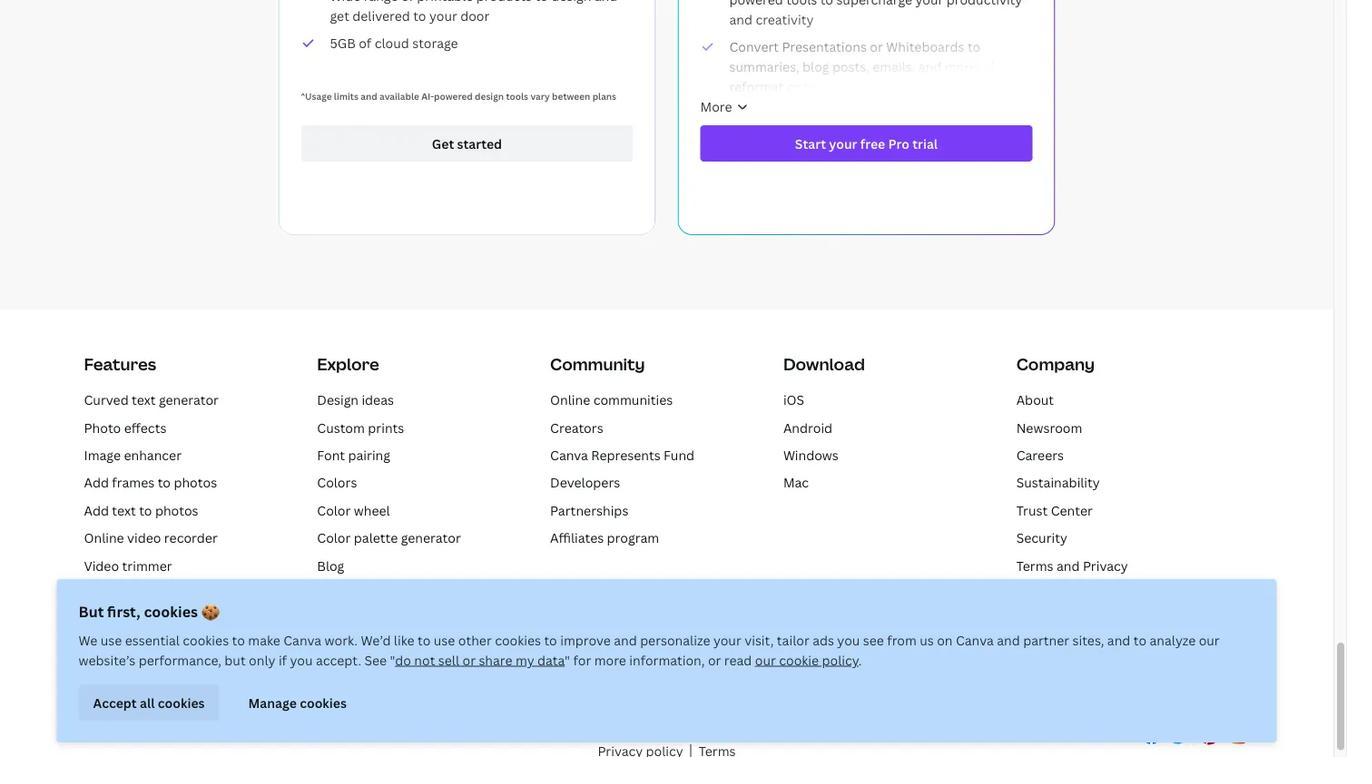 Task type: describe. For each thing, give the bounding box(es) containing it.
information,
[[629, 651, 705, 669]]

explore
[[317, 353, 379, 376]]

video
[[84, 557, 119, 574]]

not
[[414, 651, 435, 669]]

photo effects
[[84, 419, 167, 436]]

website's
[[79, 651, 136, 669]]

video
[[127, 529, 161, 547]]

and right terms
[[1057, 557, 1080, 574]]

accept all cookies
[[93, 694, 205, 711]]

trust
[[1017, 502, 1048, 519]]

newsroom link
[[1017, 419, 1083, 436]]

android link
[[783, 419, 833, 436]]

cookie
[[779, 651, 819, 669]]

enhancer
[[124, 447, 182, 464]]

performance,
[[139, 651, 221, 669]]

my
[[516, 651, 534, 669]]

1 horizontal spatial you
[[837, 632, 860, 649]]

canva represents fund link
[[550, 447, 695, 464]]

other
[[458, 632, 492, 649]]

effects
[[124, 419, 167, 436]]

fund
[[664, 447, 695, 464]]

curved text generator link
[[84, 391, 219, 409]]

convert videos to mp4
[[84, 585, 224, 602]]

first,
[[107, 602, 140, 622]]

see more features link
[[84, 612, 196, 629]]

photos for add text to photos
[[155, 502, 198, 519]]

partnerships link
[[550, 502, 629, 519]]

color for color palette generator
[[317, 529, 351, 547]]

photos for add frames to photos
[[174, 474, 217, 491]]

program
[[607, 529, 659, 547]]

photo effects link
[[84, 419, 167, 436]]

to left mp4
[[180, 585, 193, 602]]

careers
[[1017, 447, 1064, 464]]

we use essential cookies to make canva work. we'd like to use other cookies to improve and personalize your visit, tailor ads you see from us on canva and partner sites, and to analyze our website's performance, but only if you accept. see "
[[79, 632, 1220, 669]]

to right like
[[418, 632, 431, 649]]

cookies down videos
[[144, 602, 198, 622]]

about link
[[1017, 391, 1054, 409]]

" inside we use essential cookies to make canva work. we'd like to use other cookies to improve and personalize your visit, tailor ads you see from us on canva and partner sites, and to analyze our website's performance, but only if you accept. see "
[[390, 651, 395, 669]]

creators
[[550, 419, 604, 436]]

generator for color palette generator
[[401, 529, 461, 547]]

color palette generator
[[317, 529, 461, 547]]

manage cookies
[[248, 694, 347, 711]]

font pairing link
[[317, 447, 390, 464]]

image enhancer
[[84, 447, 182, 464]]

trust center link
[[1017, 502, 1093, 519]]

creators link
[[550, 419, 604, 436]]

do
[[395, 651, 411, 669]]

0 horizontal spatial canva
[[284, 632, 322, 649]]

affiliates
[[550, 529, 604, 547]]

features
[[145, 612, 196, 629]]

work.
[[325, 632, 358, 649]]

canva represents fund
[[550, 447, 695, 464]]

partnerships
[[550, 502, 629, 519]]

read
[[724, 651, 752, 669]]

mp4
[[196, 585, 224, 602]]

font
[[317, 447, 345, 464]]

1 or from the left
[[463, 651, 476, 669]]

add text to photos
[[84, 502, 198, 519]]

image
[[84, 447, 121, 464]]

accept.
[[316, 651, 361, 669]]

custom
[[317, 419, 365, 436]]

windows link
[[783, 447, 839, 464]]

palette
[[354, 529, 398, 547]]

custom prints link
[[317, 419, 404, 436]]

2 or from the left
[[708, 651, 721, 669]]

design
[[317, 391, 359, 409]]

security
[[1017, 529, 1068, 547]]

terms and privacy link
[[1017, 557, 1128, 574]]

features
[[84, 353, 156, 376]]

sites,
[[1073, 632, 1104, 649]]

sustainability
[[1017, 474, 1100, 491]]

see inside we use essential cookies to make canva work. we'd like to use other cookies to improve and personalize your visit, tailor ads you see from us on canva and partner sites, and to analyze our website's performance, but only if you accept. see "
[[365, 651, 387, 669]]

pairing
[[348, 447, 390, 464]]

2 " from the left
[[565, 651, 570, 669]]

but
[[79, 602, 104, 622]]

all
[[140, 694, 155, 711]]

to left analyze
[[1134, 632, 1147, 649]]

font pairing
[[317, 447, 390, 464]]

to up data
[[544, 632, 557, 649]]

online video recorder
[[84, 529, 218, 547]]

terms
[[1017, 557, 1054, 574]]

careers link
[[1017, 447, 1064, 464]]

but first, cookies 🍪
[[79, 602, 216, 622]]

.
[[859, 651, 862, 669]]

if
[[279, 651, 287, 669]]

1 horizontal spatial more
[[594, 651, 626, 669]]

we'd
[[361, 632, 391, 649]]

download
[[783, 353, 865, 376]]

for
[[573, 651, 591, 669]]

make
[[248, 632, 280, 649]]

cookies down 🍪
[[183, 632, 229, 649]]

data
[[538, 651, 565, 669]]

share
[[479, 651, 513, 669]]

online for online video recorder
[[84, 529, 124, 547]]

design ideas link
[[317, 391, 394, 409]]

color palette generator link
[[317, 529, 461, 547]]

0 horizontal spatial see
[[84, 612, 106, 629]]



Task type: vqa. For each thing, say whether or not it's contained in the screenshot.
the prints
yes



Task type: locate. For each thing, give the bounding box(es) containing it.
template directory link
[[317, 612, 434, 629]]

template directory
[[317, 612, 434, 629]]

mac link
[[783, 474, 809, 491]]

and right "sites,"
[[1108, 632, 1131, 649]]

cookies inside button
[[300, 694, 347, 711]]

1 horizontal spatial see
[[365, 651, 387, 669]]

text for curved
[[132, 391, 156, 409]]

custom prints
[[317, 419, 404, 436]]

1 vertical spatial our
[[755, 651, 776, 669]]

0 vertical spatial photos
[[174, 474, 217, 491]]

affiliates program
[[550, 529, 659, 547]]

0 vertical spatial add
[[84, 474, 109, 491]]

improve
[[560, 632, 611, 649]]

tailor
[[777, 632, 810, 649]]

wheel
[[354, 502, 390, 519]]

0 vertical spatial see
[[84, 612, 106, 629]]

0 vertical spatial color
[[317, 502, 351, 519]]

curved text generator
[[84, 391, 219, 409]]

0 horizontal spatial use
[[101, 632, 122, 649]]

generator for curved text generator
[[159, 391, 219, 409]]

0 horizontal spatial you
[[290, 651, 313, 669]]

visit,
[[745, 632, 774, 649]]

affiliates program link
[[550, 529, 659, 547]]

more down convert
[[110, 612, 142, 629]]

online up creators link
[[550, 391, 590, 409]]

to up 'but'
[[232, 632, 245, 649]]

" left 'for'
[[565, 651, 570, 669]]

text down frames
[[112, 502, 136, 519]]

0 vertical spatial you
[[837, 632, 860, 649]]

community
[[550, 353, 645, 376]]

1 vertical spatial photos
[[155, 502, 198, 519]]

add for add frames to photos
[[84, 474, 109, 491]]

canva right on
[[956, 632, 994, 649]]

cookies down accept. on the bottom
[[300, 694, 347, 711]]

curved
[[84, 391, 129, 409]]

recorder
[[164, 529, 218, 547]]

on
[[937, 632, 953, 649]]

text up effects
[[132, 391, 156, 409]]

photos down enhancer
[[174, 474, 217, 491]]

generator right 'palette'
[[401, 529, 461, 547]]

to down enhancer
[[158, 474, 171, 491]]

1 horizontal spatial canva
[[550, 447, 588, 464]]

manage cookies button
[[234, 685, 361, 721]]

online
[[550, 391, 590, 409], [84, 529, 124, 547]]

ios link
[[783, 391, 805, 409]]

us
[[920, 632, 934, 649]]

canva
[[550, 447, 588, 464], [284, 632, 322, 649], [956, 632, 994, 649]]

canva down creators
[[550, 447, 588, 464]]

0 horizontal spatial generator
[[159, 391, 219, 409]]

2 horizontal spatial canva
[[956, 632, 994, 649]]

use up 'sell'
[[434, 632, 455, 649]]

use up website's
[[101, 632, 122, 649]]

our down visit,
[[755, 651, 776, 669]]

do not sell or share my data " for more information, or read our cookie policy .
[[395, 651, 862, 669]]

prints
[[368, 419, 404, 436]]

cookies
[[144, 602, 198, 622], [183, 632, 229, 649], [495, 632, 541, 649], [158, 694, 205, 711], [300, 694, 347, 711]]

online communities link
[[550, 391, 673, 409]]

blog
[[317, 557, 344, 574]]

to up video
[[139, 502, 152, 519]]

1 horizontal spatial use
[[434, 632, 455, 649]]

ideas
[[362, 391, 394, 409]]

newsroom
[[1017, 419, 1083, 436]]

add
[[84, 474, 109, 491], [84, 502, 109, 519]]

1 vertical spatial add
[[84, 502, 109, 519]]

developers
[[550, 474, 620, 491]]

0 vertical spatial generator
[[159, 391, 219, 409]]

add frames to photos link
[[84, 474, 217, 491]]

0 vertical spatial our
[[1199, 632, 1220, 649]]

but
[[225, 651, 246, 669]]

manage
[[248, 694, 297, 711]]

1 horizontal spatial or
[[708, 651, 721, 669]]

1 " from the left
[[390, 651, 395, 669]]

0 vertical spatial more
[[110, 612, 142, 629]]

see down we'd
[[365, 651, 387, 669]]

1 horizontal spatial online
[[550, 391, 590, 409]]

2 color from the top
[[317, 529, 351, 547]]

to
[[158, 474, 171, 491], [139, 502, 152, 519], [180, 585, 193, 602], [232, 632, 245, 649], [418, 632, 431, 649], [544, 632, 557, 649], [1134, 632, 1147, 649]]

1 vertical spatial generator
[[401, 529, 461, 547]]

center
[[1051, 502, 1093, 519]]

1 vertical spatial online
[[84, 529, 124, 547]]

1 horizontal spatial "
[[565, 651, 570, 669]]

color wheel
[[317, 502, 390, 519]]

text
[[132, 391, 156, 409], [112, 502, 136, 519]]

1 horizontal spatial generator
[[401, 529, 461, 547]]

convert
[[84, 585, 134, 602]]

2 use from the left
[[434, 632, 455, 649]]

color down colors link
[[317, 502, 351, 519]]

from
[[887, 632, 917, 649]]

our
[[1199, 632, 1220, 649], [755, 651, 776, 669]]

add frames to photos
[[84, 474, 217, 491]]

and up do not sell or share my data " for more information, or read our cookie policy .
[[614, 632, 637, 649]]

color for color wheel
[[317, 502, 351, 519]]

cookies up the my
[[495, 632, 541, 649]]

policy
[[822, 651, 859, 669]]

photos
[[174, 474, 217, 491], [155, 502, 198, 519]]

1 color from the top
[[317, 502, 351, 519]]

or left "read"
[[708, 651, 721, 669]]

you up policy
[[837, 632, 860, 649]]

do not sell or share my data link
[[395, 651, 565, 669]]

color up 'blog' 'link'
[[317, 529, 351, 547]]

1 add from the top
[[84, 474, 109, 491]]

frames
[[112, 474, 155, 491]]

online for online communities
[[550, 391, 590, 409]]

1 vertical spatial text
[[112, 502, 136, 519]]

see more features
[[84, 612, 196, 629]]

privacy
[[1083, 557, 1128, 574]]

generator
[[159, 391, 219, 409], [401, 529, 461, 547]]

photos up recorder
[[155, 502, 198, 519]]

you right if
[[290, 651, 313, 669]]

1 vertical spatial more
[[594, 651, 626, 669]]

canva up if
[[284, 632, 322, 649]]

developers link
[[550, 474, 620, 491]]

0 horizontal spatial online
[[84, 529, 124, 547]]

1 vertical spatial you
[[290, 651, 313, 669]]

more right 'for'
[[594, 651, 626, 669]]

videos
[[137, 585, 177, 602]]

add for add text to photos
[[84, 502, 109, 519]]

sell
[[438, 651, 459, 669]]

cookies right all
[[158, 694, 205, 711]]

0 horizontal spatial more
[[110, 612, 142, 629]]

video trimmer
[[84, 557, 172, 574]]

1 vertical spatial color
[[317, 529, 351, 547]]

"
[[390, 651, 395, 669], [565, 651, 570, 669]]

online video recorder link
[[84, 529, 218, 547]]

see up we
[[84, 612, 106, 629]]

add up video
[[84, 502, 109, 519]]

0 horizontal spatial "
[[390, 651, 395, 669]]

add down image
[[84, 474, 109, 491]]

online communities
[[550, 391, 673, 409]]

cookies inside button
[[158, 694, 205, 711]]

about
[[1017, 391, 1054, 409]]

ios
[[783, 391, 805, 409]]

trust center
[[1017, 502, 1093, 519]]

accept all cookies button
[[79, 685, 219, 721]]

only
[[249, 651, 276, 669]]

or right 'sell'
[[463, 651, 476, 669]]

text for add
[[112, 502, 136, 519]]

video trimmer link
[[84, 557, 172, 574]]

and left partner
[[997, 632, 1020, 649]]

our right analyze
[[1199, 632, 1220, 649]]

colors link
[[317, 474, 357, 491]]

" down like
[[390, 651, 395, 669]]

online up video
[[84, 529, 124, 547]]

accept
[[93, 694, 137, 711]]

windows
[[783, 447, 839, 464]]

0 vertical spatial online
[[550, 391, 590, 409]]

our inside we use essential cookies to make canva work. we'd like to use other cookies to improve and personalize your visit, tailor ads you see from us on canva and partner sites, and to analyze our website's performance, but only if you accept. see "
[[1199, 632, 1220, 649]]

color
[[317, 502, 351, 519], [317, 529, 351, 547]]

1 horizontal spatial our
[[1199, 632, 1220, 649]]

1 vertical spatial see
[[365, 651, 387, 669]]

personalize
[[640, 632, 710, 649]]

generator up effects
[[159, 391, 219, 409]]

0 horizontal spatial our
[[755, 651, 776, 669]]

company
[[1017, 353, 1095, 376]]

1 use from the left
[[101, 632, 122, 649]]

and
[[1057, 557, 1080, 574], [614, 632, 637, 649], [997, 632, 1020, 649], [1108, 632, 1131, 649]]

communities
[[593, 391, 673, 409]]

2 add from the top
[[84, 502, 109, 519]]

0 vertical spatial text
[[132, 391, 156, 409]]

essential
[[125, 632, 180, 649]]

0 horizontal spatial or
[[463, 651, 476, 669]]

blog link
[[317, 557, 344, 574]]



